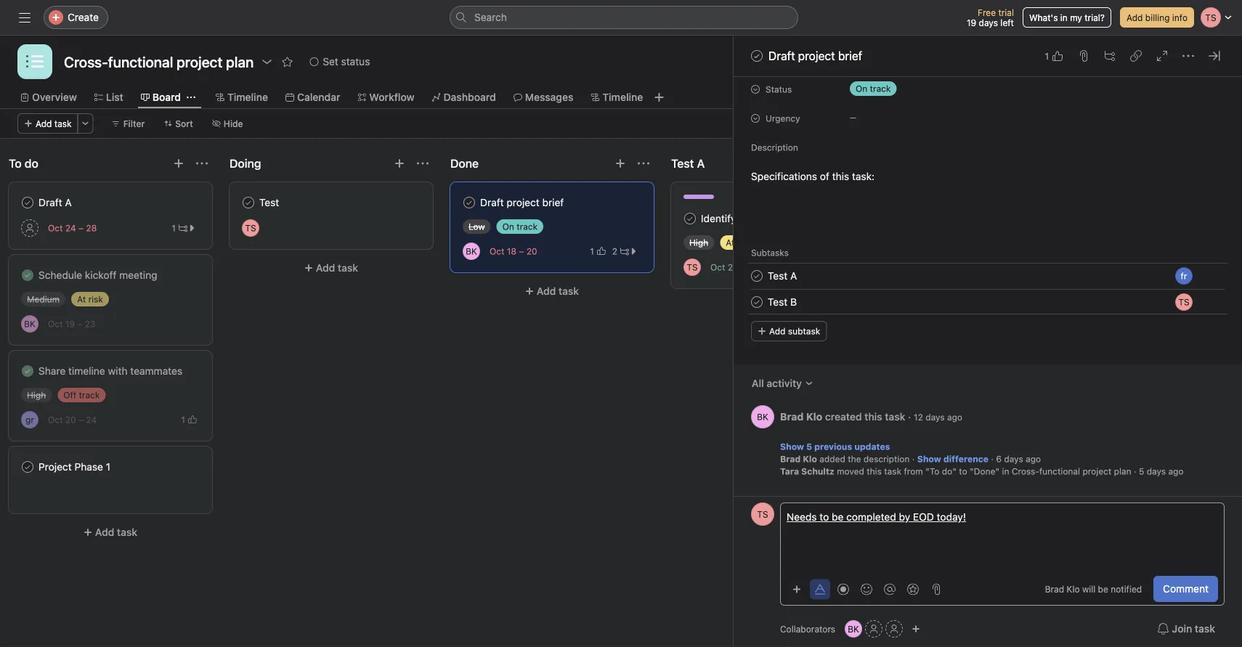 Task type: describe. For each thing, give the bounding box(es) containing it.
bk button down record a video "icon" at right bottom
[[845, 621, 863, 638]]

Task Name text field
[[768, 268, 798, 284]]

completed checkbox for test
[[240, 194, 257, 211]]

free trial 19 days left
[[967, 7, 1015, 28]]

done inside show 5 previous updates brad klo added the description · show difference · 6 days ago tara schultz moved this task from " to do " to " done " in cross-functional project plan · 5 days ago
[[974, 467, 996, 477]]

comment button
[[1154, 576, 1219, 603]]

draft for to do
[[39, 197, 62, 209]]

low
[[469, 222, 485, 232]]

oct down draft a
[[48, 223, 63, 233]]

search button
[[450, 6, 799, 29]]

teammates
[[130, 365, 182, 377]]

1 right phase on the left
[[106, 461, 111, 473]]

schultz
[[802, 467, 835, 477]]

ts button left needs at the right bottom
[[752, 503, 775, 526]]

show 5 previous updates button
[[734, 435, 1243, 454]]

filter
[[123, 118, 145, 129]]

1 button down teammates
[[178, 413, 200, 427]]

to
[[930, 467, 940, 477]]

description
[[752, 142, 799, 153]]

search list box
[[450, 6, 799, 29]]

1 vertical spatial this
[[865, 411, 883, 423]]

brad for will
[[1046, 585, 1065, 595]]

overview link
[[20, 89, 77, 105]]

brad inside show 5 previous updates brad klo added the description · show difference · 6 days ago tara schultz moved this task from " to do " to " done " in cross-functional project plan · 5 days ago
[[781, 454, 801, 464]]

board
[[152, 91, 181, 103]]

kickoff
[[85, 269, 117, 281]]

ts button left oct 23 –
[[684, 259, 701, 276]]

0 horizontal spatial 24
[[65, 223, 76, 233]]

schedule
[[39, 269, 82, 281]]

completed checkbox for identify species
[[682, 210, 699, 227]]

timeline
[[68, 365, 105, 377]]

– left test a text field
[[741, 262, 746, 273]]

bk button down all on the right bottom of the page
[[752, 406, 775, 429]]

completed
[[847, 511, 897, 523]]

add subtask
[[770, 326, 821, 337]]

28
[[86, 223, 97, 233]]

filter button
[[105, 113, 151, 134]]

1 horizontal spatial 24
[[86, 415, 97, 425]]

set
[[323, 56, 339, 68]]

0 horizontal spatial be
[[832, 511, 844, 523]]

3 " from the left
[[970, 467, 974, 477]]

functional inside show 5 previous updates brad klo added the description · show difference · 6 days ago tara schultz moved this task from " to do " to " done " in cross-functional project plan · 5 days ago
[[1040, 467, 1081, 477]]

gr button
[[21, 411, 39, 429]]

completed checkbox inside main content
[[749, 294, 766, 311]]

tara schultz link
[[781, 467, 835, 477]]

copy task link image
[[1131, 50, 1143, 62]]

task inside show 5 previous updates brad klo added the description · show difference · 6 days ago tara schultz moved this task from " to do " to " done " in cross-functional project plan · 5 days ago
[[885, 467, 902, 477]]

add task image
[[173, 158, 185, 169]]

all activity
[[752, 378, 802, 390]]

by
[[899, 511, 911, 523]]

completed checkbox for schedule kickoff meeting
[[19, 267, 36, 284]]

calendar link
[[286, 89, 340, 105]]

tab actions image
[[187, 93, 196, 102]]

status
[[766, 84, 792, 94]]

track for share timeline with teammates
[[79, 390, 100, 400]]

messages
[[525, 91, 574, 103]]

completed image for draft a
[[19, 194, 36, 211]]

completed checkbox for draft project brief
[[461, 194, 478, 211]]

workflow link
[[358, 89, 415, 105]]

1 vertical spatial be
[[1099, 585, 1109, 595]]

specifications
[[752, 170, 818, 182]]

timeline for first timeline link from right
[[603, 91, 643, 103]]

1 horizontal spatial high
[[690, 238, 709, 248]]

brief inside draft project brief dialog
[[839, 49, 863, 63]]

1 for '1' button under teammates
[[181, 415, 185, 425]]

at risk
[[77, 294, 103, 305]]

2
[[613, 246, 618, 257]]

completed image for project phase 1
[[19, 459, 36, 476]]

1 vertical spatial project
[[507, 197, 540, 209]]

0 horizontal spatial high
[[27, 390, 46, 400]]

days inside free trial 19 days left
[[979, 17, 999, 28]]

updates
[[855, 442, 891, 452]]

add or remove collaborators image
[[912, 625, 921, 634]]

subtask
[[788, 326, 821, 337]]

needs to be completed by eod today!
[[787, 511, 967, 523]]

at
[[77, 294, 86, 305]]

bk button down medium
[[21, 315, 39, 333]]

oct 23 – button
[[711, 262, 773, 273]]

test a
[[672, 157, 705, 170]]

oct down identify
[[711, 262, 726, 273]]

1 brad klo link from the top
[[781, 411, 823, 423]]

days right plan
[[1147, 467, 1167, 477]]

toolbar inside draft project brief dialog
[[787, 579, 947, 600]]

1 down add task icon
[[172, 223, 176, 233]]

bk button down low
[[463, 243, 480, 260]]

completed image up status
[[749, 47, 766, 65]]

add subtask button
[[752, 321, 827, 342]]

what's
[[1030, 12, 1059, 23]]

what's in my trial? button
[[1023, 7, 1112, 28]]

brad klo will be notified
[[1046, 585, 1143, 595]]

free
[[978, 7, 996, 17]]

attach a file or paste an image image
[[931, 584, 943, 596]]

create
[[68, 11, 99, 23]]

draft for done
[[480, 197, 504, 209]]

previous
[[815, 442, 853, 452]]

overview
[[32, 91, 77, 103]]

draft a
[[39, 197, 72, 209]]

0 vertical spatial this
[[833, 170, 850, 182]]

brad klo created this task · 12 days ago
[[781, 411, 963, 423]]

completed checkbox for share timeline with teammates
[[19, 363, 36, 380]]

today!
[[937, 511, 967, 523]]

1 horizontal spatial 20
[[527, 246, 538, 257]]

1 horizontal spatial project
[[799, 49, 836, 63]]

18
[[507, 246, 517, 257]]

add task image for done
[[615, 158, 626, 169]]

create button
[[44, 6, 108, 29]]

plan
[[1115, 467, 1132, 477]]

2 button
[[609, 244, 642, 259]]

messages link
[[514, 89, 574, 105]]

2 " from the left
[[953, 467, 957, 477]]

with
[[108, 365, 128, 377]]

risk
[[88, 294, 103, 305]]

billing
[[1146, 12, 1170, 23]]

join
[[1173, 623, 1193, 635]]

1 vertical spatial on track
[[503, 222, 538, 232]]

completed image for identify species
[[682, 210, 699, 227]]

1 timeline link from the left
[[216, 89, 268, 105]]

· left "12"
[[909, 411, 912, 423]]

oct 24 – 28
[[48, 223, 97, 233]]

set status button
[[303, 52, 377, 72]]

sort
[[175, 118, 193, 129]]

oct for schedule kickoff meeting
[[48, 319, 63, 329]]

identify
[[701, 213, 737, 225]]

on track inside popup button
[[856, 84, 891, 94]]

my
[[1071, 12, 1083, 23]]

on inside popup button
[[856, 84, 868, 94]]

the
[[848, 454, 862, 464]]

all
[[752, 378, 764, 390]]

ts left oct 23 –
[[687, 262, 698, 273]]

1 vertical spatial 5
[[1140, 467, 1145, 477]]

draft project brief dialog
[[734, 0, 1243, 648]]

from
[[904, 467, 924, 477]]

1 horizontal spatial show
[[918, 454, 942, 464]]

0 horizontal spatial show
[[781, 442, 805, 452]]

eod
[[914, 511, 935, 523]]

description
[[864, 454, 910, 464]]

completed checkbox up status
[[749, 47, 766, 65]]

0 horizontal spatial done
[[451, 157, 479, 170]]

completed image for test
[[240, 194, 257, 211]]

ts button down the test
[[242, 219, 259, 237]]

bk for bk button under record a video "icon" at right bottom
[[848, 624, 860, 634]]

0 horizontal spatial functional
[[108, 53, 173, 70]]

klo for will
[[1067, 585, 1080, 595]]

track for draft project brief
[[517, 222, 538, 232]]

on track button
[[845, 78, 932, 99]]

19 inside free trial 19 days left
[[967, 17, 977, 28]]

add tab image
[[654, 92, 665, 103]]

doing
[[230, 157, 261, 170]]

dashboard link
[[432, 89, 496, 105]]

completed checkbox inside draft project brief dialog
[[749, 267, 766, 285]]

completed image inside main content
[[749, 267, 766, 285]]

hide button
[[206, 113, 250, 134]]

to inside show 5 previous updates brad klo added the description · show difference · 6 days ago tara schultz moved this task from " to do " to " done " in cross-functional project plan · 5 days ago
[[960, 467, 968, 477]]

of
[[820, 170, 830, 182]]

ts inside main content
[[1179, 297, 1190, 307]]

schedule kickoff meeting
[[39, 269, 157, 281]]

draft project brief inside dialog
[[769, 49, 863, 63]]

urgency
[[766, 113, 801, 124]]

add to starred image
[[281, 56, 293, 68]]



Task type: vqa. For each thing, say whether or not it's contained in the screenshot.
the leftmost is
no



Task type: locate. For each thing, give the bounding box(es) containing it.
0 horizontal spatial track
[[79, 390, 100, 400]]

"
[[926, 467, 930, 477], [953, 467, 957, 477], [970, 467, 974, 477], [996, 467, 1000, 477]]

" down "6"
[[996, 467, 1000, 477]]

project phase 1
[[39, 461, 111, 473]]

in inside show 5 previous updates brad klo added the description · show difference · 6 days ago tara schultz moved this task from " to do " to " done " in cross-functional project plan · 5 days ago
[[1003, 467, 1010, 477]]

1 horizontal spatial done
[[974, 467, 996, 477]]

track right off
[[79, 390, 100, 400]]

1 horizontal spatial brief
[[839, 49, 863, 63]]

species
[[739, 213, 776, 225]]

· left "6"
[[992, 454, 994, 464]]

board link
[[141, 89, 181, 105]]

join task button
[[1149, 616, 1225, 642]]

record a video image
[[838, 584, 850, 596]]

1 horizontal spatial on
[[856, 84, 868, 94]]

completed image left test b text field
[[749, 294, 766, 311]]

to do
[[9, 157, 38, 170]]

join task
[[1173, 623, 1216, 635]]

full screen image
[[1157, 50, 1169, 62]]

– down off track
[[78, 415, 84, 425]]

status
[[341, 56, 370, 68]]

add
[[1127, 12, 1144, 23], [36, 118, 52, 129], [316, 262, 335, 274], [537, 285, 556, 297], [770, 326, 786, 337], [95, 527, 114, 539]]

klo up tara schultz link
[[803, 454, 818, 464]]

cross- inside show 5 previous updates brad klo added the description · show difference · 6 days ago tara schultz moved this task from " to do " to " done " in cross-functional project plan · 5 days ago
[[1012, 467, 1040, 477]]

0 horizontal spatial on track
[[503, 222, 538, 232]]

bk down low
[[466, 246, 477, 257]]

info
[[1173, 12, 1188, 23]]

1 vertical spatial ago
[[1026, 454, 1042, 464]]

ts left needs at the right bottom
[[758, 509, 769, 520]]

0 vertical spatial 20
[[527, 246, 538, 257]]

0 vertical spatial brief
[[839, 49, 863, 63]]

close details image
[[1209, 50, 1221, 62]]

–
[[78, 223, 84, 233], [519, 246, 524, 257], [741, 262, 746, 273], [77, 319, 82, 329], [78, 415, 84, 425]]

brad klo link down activity
[[781, 411, 823, 423]]

1 vertical spatial show
[[918, 454, 942, 464]]

share timeline with teammates
[[39, 365, 182, 377]]

0 vertical spatial ago
[[948, 412, 963, 422]]

on
[[856, 84, 868, 94], [503, 222, 515, 232]]

brad klo link
[[781, 411, 823, 423], [781, 454, 818, 465]]

1 button down add task icon
[[168, 221, 200, 235]]

off track
[[63, 390, 100, 400]]

brad for created
[[781, 411, 804, 423]]

1 horizontal spatial to
[[960, 467, 968, 477]]

1 horizontal spatial functional
[[1040, 467, 1081, 477]]

be right will
[[1099, 585, 1109, 595]]

· right plan
[[1135, 467, 1137, 477]]

1 vertical spatial klo
[[803, 454, 818, 464]]

add billing info button
[[1121, 7, 1195, 28]]

share
[[39, 365, 66, 377]]

completed image for draft project brief
[[461, 194, 478, 211]]

1 " from the left
[[926, 467, 930, 477]]

20 down off
[[65, 415, 76, 425]]

0 vertical spatial 19
[[967, 17, 977, 28]]

draft project brief
[[769, 49, 863, 63], [480, 197, 564, 209]]

timeline link
[[216, 89, 268, 105], [591, 89, 643, 105]]

brad up tara
[[781, 454, 801, 464]]

timeline
[[227, 91, 268, 103], [603, 91, 643, 103]]

1 down teammates
[[181, 415, 185, 425]]

at mention image
[[885, 584, 896, 596]]

2 vertical spatial track
[[79, 390, 100, 400]]

1 horizontal spatial ago
[[1026, 454, 1042, 464]]

1 horizontal spatial completed image
[[240, 194, 257, 211]]

0 horizontal spatial draft
[[39, 197, 62, 209]]

0 horizontal spatial 23
[[85, 319, 96, 329]]

0 vertical spatial brad
[[781, 411, 804, 423]]

2 vertical spatial klo
[[1067, 585, 1080, 595]]

fr
[[1181, 271, 1188, 281]]

1 button left 2
[[587, 244, 609, 259]]

completed image for share timeline with teammates
[[19, 363, 36, 380]]

a
[[65, 197, 72, 209]]

ts down doing
[[245, 223, 256, 233]]

completed image for schedule kickoff meeting
[[19, 267, 36, 284]]

1 horizontal spatial draft
[[480, 197, 504, 209]]

timeline left add tab icon
[[603, 91, 643, 103]]

klo left created
[[807, 411, 823, 423]]

completed image
[[240, 194, 257, 211], [19, 267, 36, 284], [749, 294, 766, 311]]

1 vertical spatial functional
[[1040, 467, 1081, 477]]

oct 23 –
[[711, 262, 749, 273]]

· up from
[[913, 454, 915, 464]]

4 " from the left
[[996, 467, 1000, 477]]

1 inside draft project brief dialog
[[1045, 51, 1049, 61]]

0 horizontal spatial cross-
[[64, 53, 108, 70]]

2 horizontal spatial more section actions image
[[638, 158, 650, 169]]

bk down record a video "icon" at right bottom
[[848, 624, 860, 634]]

0 horizontal spatial ago
[[948, 412, 963, 422]]

1 horizontal spatial timeline link
[[591, 89, 643, 105]]

1 vertical spatial track
[[517, 222, 538, 232]]

identify species
[[701, 213, 776, 225]]

1 vertical spatial in
[[1003, 467, 1010, 477]]

bk down medium
[[24, 319, 36, 329]]

0 horizontal spatial more section actions image
[[196, 158, 208, 169]]

0 vertical spatial be
[[832, 511, 844, 523]]

– left "28"
[[78, 223, 84, 233]]

0 vertical spatial high
[[690, 238, 709, 248]]

tara
[[781, 467, 800, 477]]

2 horizontal spatial draft
[[769, 49, 796, 63]]

2 vertical spatial completed image
[[749, 294, 766, 311]]

list link
[[94, 89, 123, 105]]

2 horizontal spatial track
[[870, 84, 891, 94]]

show 5 previous updates brad klo added the description · show difference · 6 days ago tara schultz moved this task from " to do " to " done " in cross-functional project plan · 5 days ago
[[781, 442, 1184, 477]]

bk inside main content
[[757, 412, 769, 422]]

draft up low
[[480, 197, 504, 209]]

0 vertical spatial completed image
[[240, 194, 257, 211]]

calendar
[[297, 91, 340, 103]]

12
[[914, 412, 924, 422]]

19
[[967, 17, 977, 28], [65, 319, 75, 329]]

1 horizontal spatial more section actions image
[[417, 158, 429, 169]]

this
[[833, 170, 850, 182], [865, 411, 883, 423], [867, 467, 882, 477]]

1 left 2
[[590, 246, 594, 257]]

in down show 5 previous updates button
[[1003, 467, 1010, 477]]

trial?
[[1085, 12, 1105, 23]]

0 vertical spatial on track
[[856, 84, 891, 94]]

emoji image
[[861, 584, 873, 596]]

1 horizontal spatial 23
[[728, 262, 739, 273]]

add billing info
[[1127, 12, 1188, 23]]

this right of
[[833, 170, 850, 182]]

ts button down fr button
[[1176, 294, 1193, 311]]

project
[[39, 461, 72, 473]]

created
[[826, 411, 862, 423]]

1 vertical spatial 24
[[86, 415, 97, 425]]

completed checkbox left test b text field
[[749, 294, 766, 311]]

1 horizontal spatial draft project brief
[[769, 49, 863, 63]]

0 vertical spatial klo
[[807, 411, 823, 423]]

completed checkbox left 'share'
[[19, 363, 36, 380]]

task inside join task button
[[1195, 623, 1216, 635]]

completed image up medium
[[19, 267, 36, 284]]

needs
[[787, 511, 817, 523]]

2 more section actions image from the left
[[417, 158, 429, 169]]

add task image down workflow
[[394, 158, 406, 169]]

expand sidebar image
[[19, 12, 31, 23]]

more actions image
[[81, 119, 90, 128]]

functional up board link
[[108, 53, 173, 70]]

24 down off track
[[86, 415, 97, 425]]

20 right 18
[[527, 246, 538, 257]]

ago right "12"
[[948, 412, 963, 422]]

toolbar
[[787, 579, 947, 600]]

insert an object image
[[793, 585, 802, 594]]

oct for share timeline with teammates
[[48, 415, 63, 425]]

0 vertical spatial done
[[451, 157, 479, 170]]

more section actions image for to do
[[196, 158, 208, 169]]

0 vertical spatial cross-
[[64, 53, 108, 70]]

done down difference
[[974, 467, 996, 477]]

0 vertical spatial project
[[799, 49, 836, 63]]

phase
[[75, 461, 103, 473]]

– right 18
[[519, 246, 524, 257]]

1 add task image from the left
[[394, 158, 406, 169]]

draft left a
[[39, 197, 62, 209]]

to right needs at the right bottom
[[820, 511, 829, 523]]

1 button left attachments: add a file to this task, draft project brief 'image'
[[1041, 46, 1068, 66]]

0 horizontal spatial in
[[1003, 467, 1010, 477]]

completed checkbox left project
[[19, 459, 36, 476]]

list image
[[26, 53, 44, 70]]

cross- down show 5 previous updates button
[[1012, 467, 1040, 477]]

bk button
[[463, 243, 480, 260], [21, 315, 39, 333], [752, 406, 775, 429], [845, 621, 863, 638]]

ago right "6"
[[1026, 454, 1042, 464]]

0 vertical spatial draft project brief
[[769, 49, 863, 63]]

this down description
[[867, 467, 882, 477]]

2 timeline link from the left
[[591, 89, 643, 105]]

sort button
[[157, 113, 200, 134]]

0 horizontal spatial timeline link
[[216, 89, 268, 105]]

bk for bk button underneath medium
[[24, 319, 36, 329]]

fr button
[[1176, 267, 1193, 285]]

1 horizontal spatial timeline
[[603, 91, 643, 103]]

" right from
[[926, 467, 930, 477]]

collaborators
[[781, 624, 836, 634]]

project left plan
[[1083, 467, 1112, 477]]

2 horizontal spatial ago
[[1169, 467, 1184, 477]]

1 for '1' button on the left of attachments: add a file to this task, draft project brief 'image'
[[1045, 51, 1049, 61]]

– for share timeline with teammates
[[78, 415, 84, 425]]

workflow
[[370, 91, 415, 103]]

– for schedule kickoff meeting
[[77, 319, 82, 329]]

timeline for first timeline link
[[227, 91, 268, 103]]

Completed checkbox
[[19, 267, 36, 284], [749, 267, 766, 285], [19, 363, 36, 380]]

Completed checkbox
[[749, 47, 766, 65], [19, 194, 36, 211], [240, 194, 257, 211], [461, 194, 478, 211], [682, 210, 699, 227], [749, 294, 766, 311], [19, 459, 36, 476]]

0 vertical spatial to
[[960, 467, 968, 477]]

all activity button
[[743, 371, 823, 397]]

draft project brief up status
[[769, 49, 863, 63]]

this inside show 5 previous updates brad klo added the description · show difference · 6 days ago tara schultz moved this task from " to do " to " done " in cross-functional project plan · 5 days ago
[[867, 467, 882, 477]]

cross-
[[64, 53, 108, 70], [1012, 467, 1040, 477]]

1 horizontal spatial cross-
[[1012, 467, 1040, 477]]

1 vertical spatial 23
[[85, 319, 96, 329]]

timeline up hide at the left of the page
[[227, 91, 268, 103]]

more section actions image for done
[[638, 158, 650, 169]]

draft inside draft project brief dialog
[[769, 49, 796, 63]]

more actions for this task image
[[1183, 50, 1195, 62]]

completed checkbox left test a text field
[[749, 267, 766, 285]]

add task
[[36, 118, 72, 129], [316, 262, 358, 274], [537, 285, 579, 297], [95, 527, 137, 539]]

0 horizontal spatial 20
[[65, 415, 76, 425]]

2 horizontal spatial completed image
[[749, 294, 766, 311]]

klo left will
[[1067, 585, 1080, 595]]

completed checkbox for draft a
[[19, 194, 36, 211]]

formatting image
[[815, 584, 826, 596]]

more section actions image
[[196, 158, 208, 169], [417, 158, 429, 169], [638, 158, 650, 169]]

days inside the brad klo created this task · 12 days ago
[[926, 412, 945, 422]]

1 for '1' button left of 2
[[590, 246, 594, 257]]

1 vertical spatial on
[[503, 222, 515, 232]]

brad klo link up tara schultz link
[[781, 454, 818, 465]]

23 down identify species
[[728, 262, 739, 273]]

left
[[1001, 17, 1015, 28]]

0 vertical spatial 23
[[728, 262, 739, 273]]

completed image
[[749, 47, 766, 65], [19, 194, 36, 211], [461, 194, 478, 211], [682, 210, 699, 227], [749, 267, 766, 285], [19, 363, 36, 380], [19, 459, 36, 476]]

1 vertical spatial completed image
[[19, 267, 36, 284]]

— button
[[845, 108, 932, 128]]

days left left
[[979, 17, 999, 28]]

show up to
[[918, 454, 942, 464]]

list
[[106, 91, 123, 103]]

2 vertical spatial ago
[[1169, 467, 1184, 477]]

on track up oct 18 – 20
[[503, 222, 538, 232]]

2 brad klo link from the top
[[781, 454, 818, 465]]

project
[[799, 49, 836, 63], [507, 197, 540, 209], [1083, 467, 1112, 477]]

0 horizontal spatial to
[[820, 511, 829, 523]]

1 vertical spatial brief
[[543, 197, 564, 209]]

" down difference
[[970, 467, 974, 477]]

do
[[942, 467, 953, 477]]

completed checkbox for project phase 1
[[19, 459, 36, 476]]

meeting
[[119, 269, 157, 281]]

1 vertical spatial 19
[[65, 319, 75, 329]]

1 more section actions image from the left
[[196, 158, 208, 169]]

1 vertical spatial brad klo link
[[781, 454, 818, 465]]

completed checkbox up low
[[461, 194, 478, 211]]

on up —
[[856, 84, 868, 94]]

trial
[[999, 7, 1015, 17]]

0 horizontal spatial add task image
[[394, 158, 406, 169]]

0 horizontal spatial timeline
[[227, 91, 268, 103]]

1 horizontal spatial be
[[1099, 585, 1109, 595]]

23 down at risk
[[85, 319, 96, 329]]

1
[[1045, 51, 1049, 61], [172, 223, 176, 233], [590, 246, 594, 257], [181, 415, 185, 425], [106, 461, 111, 473]]

0 vertical spatial track
[[870, 84, 891, 94]]

1 horizontal spatial in
[[1061, 12, 1068, 23]]

show
[[781, 442, 805, 452], [918, 454, 942, 464]]

completed image left project
[[19, 459, 36, 476]]

0 vertical spatial in
[[1061, 12, 1068, 23]]

1 vertical spatial draft project brief
[[480, 197, 564, 209]]

2 add task image from the left
[[615, 158, 626, 169]]

task:
[[852, 170, 875, 182]]

0 vertical spatial on
[[856, 84, 868, 94]]

main content
[[734, 0, 1243, 496]]

on up 18
[[503, 222, 515, 232]]

bk for bk button underneath low
[[466, 246, 477, 257]]

search
[[475, 11, 507, 23]]

oct down medium
[[48, 319, 63, 329]]

oct 18 – 20
[[490, 246, 538, 257]]

track inside on track popup button
[[870, 84, 891, 94]]

1 horizontal spatial 19
[[967, 17, 977, 28]]

– for draft project brief
[[519, 246, 524, 257]]

gr
[[25, 415, 34, 425]]

completed checkbox left identify
[[682, 210, 699, 227]]

0 horizontal spatial 19
[[65, 319, 75, 329]]

0 horizontal spatial project
[[507, 197, 540, 209]]

1 vertical spatial 20
[[65, 415, 76, 425]]

show options image
[[261, 56, 273, 68]]

appreciations image
[[908, 584, 919, 596]]

1 left attachments: add a file to this task, draft project brief 'image'
[[1045, 51, 1049, 61]]

add inside main content
[[770, 326, 786, 337]]

on track up — popup button at the right top
[[856, 84, 891, 94]]

specifications of this task:
[[752, 170, 875, 182]]

2 vertical spatial project
[[1083, 467, 1112, 477]]

1 horizontal spatial 5
[[1140, 467, 1145, 477]]

2 timeline from the left
[[603, 91, 643, 103]]

to
[[960, 467, 968, 477], [820, 511, 829, 523]]

5 right plan
[[1140, 467, 1145, 477]]

track up oct 18 – 20
[[517, 222, 538, 232]]

timeline link left add tab icon
[[591, 89, 643, 105]]

5
[[807, 442, 813, 452], [1140, 467, 1145, 477]]

24 left "28"
[[65, 223, 76, 233]]

0 horizontal spatial 5
[[807, 442, 813, 452]]

completed image left the test
[[240, 194, 257, 211]]

1 vertical spatial to
[[820, 511, 829, 523]]

2 horizontal spatial project
[[1083, 467, 1112, 477]]

this right created
[[865, 411, 883, 423]]

bk for bk button under all on the right bottom of the page
[[757, 412, 769, 422]]

in inside button
[[1061, 12, 1068, 23]]

0 vertical spatial show
[[781, 442, 805, 452]]

1 vertical spatial high
[[27, 390, 46, 400]]

completed image up low
[[461, 194, 478, 211]]

1 horizontal spatial track
[[517, 222, 538, 232]]

oct 19 – 23
[[48, 319, 96, 329]]

done up low
[[451, 157, 479, 170]]

medium
[[27, 294, 60, 305]]

3 more section actions image from the left
[[638, 158, 650, 169]]

add task image
[[394, 158, 406, 169], [615, 158, 626, 169]]

5 left previous
[[807, 442, 813, 452]]

ago inside the brad klo created this task · 12 days ago
[[948, 412, 963, 422]]

0 vertical spatial 5
[[807, 442, 813, 452]]

add task image for doing
[[394, 158, 406, 169]]

completed checkbox up medium
[[19, 267, 36, 284]]

project inside show 5 previous updates brad klo added the description · show difference · 6 days ago tara schultz moved this task from " to do " to " done " in cross-functional project plan · 5 days ago
[[1083, 467, 1112, 477]]

klo for created
[[807, 411, 823, 423]]

0 vertical spatial 24
[[65, 223, 76, 233]]

completed image left draft a
[[19, 194, 36, 211]]

days right "6"
[[1005, 454, 1024, 464]]

oct for draft project brief
[[490, 246, 505, 257]]

comment
[[1164, 583, 1209, 595]]

functional left plan
[[1040, 467, 1081, 477]]

project up oct 18 – 20
[[507, 197, 540, 209]]

main content containing specifications of this task:
[[734, 0, 1243, 496]]

add subtask image
[[1105, 50, 1116, 62]]

off
[[63, 390, 76, 400]]

0 horizontal spatial draft project brief
[[480, 197, 564, 209]]

23
[[728, 262, 739, 273], [85, 319, 96, 329]]

attachments: add a file to this task, draft project brief image
[[1079, 50, 1090, 62]]

more section actions image for doing
[[417, 158, 429, 169]]

" down show difference button
[[953, 467, 957, 477]]

20
[[527, 246, 538, 257], [65, 415, 76, 425]]

1 timeline from the left
[[227, 91, 268, 103]]

days right "12"
[[926, 412, 945, 422]]

klo inside show 5 previous updates brad klo added the description · show difference · 6 days ago tara schultz moved this task from " to do " to " done " in cross-functional project plan · 5 days ago
[[803, 454, 818, 464]]

Task Name text field
[[768, 294, 797, 310]]

0 horizontal spatial on
[[503, 222, 515, 232]]

0 vertical spatial brad klo link
[[781, 411, 823, 423]]

high down identify
[[690, 238, 709, 248]]

2 vertical spatial brad
[[1046, 585, 1065, 595]]

·
[[909, 411, 912, 423], [913, 454, 915, 464], [992, 454, 994, 464], [1135, 467, 1137, 477]]

cross-functional project plan
[[64, 53, 254, 70]]

completed checkbox left the test
[[240, 194, 257, 211]]

on track
[[856, 84, 891, 94], [503, 222, 538, 232]]

completed image left 'share'
[[19, 363, 36, 380]]

added
[[820, 454, 846, 464]]

0 horizontal spatial completed image
[[19, 267, 36, 284]]

ago right plan
[[1169, 467, 1184, 477]]

completed image left test a text field
[[749, 267, 766, 285]]

completed image left identify
[[682, 210, 699, 227]]



